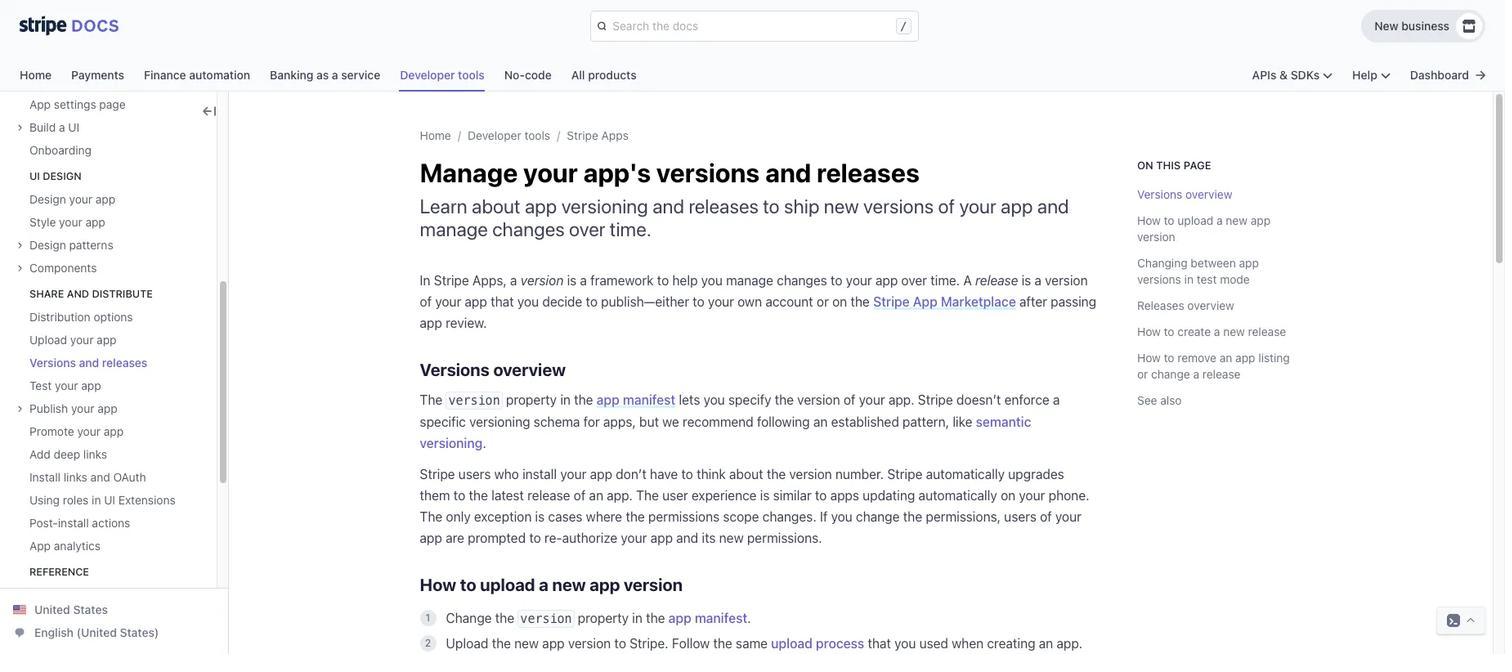 Task type: vqa. For each thing, say whether or not it's contained in the screenshot.
up
no



Task type: locate. For each thing, give the bounding box(es) containing it.
you up 'recommend'
[[704, 392, 725, 407]]

install down the roles
[[58, 516, 89, 530]]

upload for upload your app
[[29, 333, 67, 347]]

them
[[420, 488, 450, 503]]

1 vertical spatial design
[[29, 238, 66, 252]]

or inside the how to remove an app listing or change a release
[[1137, 367, 1148, 381]]

re-
[[545, 531, 562, 545]]

build a ui link
[[16, 119, 79, 136]]

stripe apps
[[567, 128, 629, 142]]

releases up in stripe apps, a version is a framework to help you manage changes to your app over time. a release
[[689, 195, 759, 217]]

your inside publish your app link
[[71, 401, 94, 415]]

0 vertical spatial developer tools
[[400, 68, 485, 82]]

1 vertical spatial over
[[901, 273, 927, 288]]

the right account
[[851, 294, 870, 309]]

how inside how to upload a new app version
[[1137, 213, 1160, 227]]

versioning inside semantic versioning
[[420, 436, 483, 451]]

is up re- in the bottom of the page
[[535, 509, 545, 524]]

1 horizontal spatial install
[[523, 467, 557, 482]]

0 horizontal spatial upload
[[480, 575, 535, 594]]

links
[[83, 447, 107, 461], [64, 470, 87, 484]]

0 horizontal spatial install
[[58, 516, 89, 530]]

an inside stripe users who install your app don't have to think about the version number. stripe automatically upgrades them to the latest release of an app. the user experience is similar to apps updating automatically on your phone. the only exception is cases where the permissions scope changes. if you change the permissions, users of your app are prompted to re-authorize your app and its new permissions.
[[589, 488, 603, 503]]

install
[[29, 470, 61, 484]]

you inside stripe users who install your app don't have to think about the version number. stripe automatically upgrades them to the latest release of an app. the user experience is similar to apps updating automatically on your phone. the only exception is cases where the permissions scope changes. if you change the permissions, users of your app are prompted to re-authorize your app and its new permissions.
[[831, 509, 853, 524]]

release up cases
[[528, 488, 570, 503]]

release
[[976, 273, 1018, 288], [1248, 325, 1286, 339], [1202, 367, 1240, 381], [528, 488, 570, 503]]

new
[[824, 195, 859, 217], [1226, 213, 1247, 227], [1223, 325, 1245, 339], [719, 531, 744, 545], [552, 575, 586, 594], [514, 636, 539, 651]]

new up the between
[[1226, 213, 1247, 227]]

0 vertical spatial about
[[472, 195, 521, 217]]

(united
[[77, 626, 117, 639]]

home link for the developer tools link to the bottom
[[420, 128, 451, 142]]

page for on this page
[[1183, 159, 1211, 172]]

1 horizontal spatial time.
[[931, 273, 960, 288]]

to inside how to upload a new app version
[[1164, 213, 1174, 227]]

1 vertical spatial releases
[[689, 195, 759, 217]]

an right following
[[813, 415, 828, 429]]

your inside "upload your app" "link"
[[70, 333, 94, 347]]

and
[[765, 157, 811, 188], [653, 195, 684, 217], [1037, 195, 1069, 217], [67, 288, 89, 300], [79, 356, 99, 370], [90, 470, 110, 484], [676, 531, 699, 545]]

developer tools left no-
[[400, 68, 485, 82]]

how inside the how to remove an app listing or change a release
[[1137, 351, 1160, 365]]

1 horizontal spatial change
[[1151, 367, 1190, 381]]

manifest inside the change the version property in the app manifest .
[[695, 611, 747, 626]]

0 horizontal spatial .
[[483, 436, 486, 451]]

0 vertical spatial manifest
[[623, 392, 676, 407]]

.
[[483, 436, 486, 451], [747, 611, 751, 626]]

pattern,
[[903, 415, 949, 429]]

mode
[[1220, 272, 1250, 286]]

payments
[[71, 68, 124, 82]]

code
[[525, 68, 552, 82]]

design for design your app
[[29, 192, 66, 206]]

dropdown closed image for build
[[16, 124, 23, 131]]

0 vertical spatial install
[[523, 467, 557, 482]]

dropdown closed image left publish
[[16, 406, 23, 412]]

tools left no-
[[458, 68, 485, 82]]

overview up how to create a new release
[[1187, 298, 1234, 312]]

learn
[[420, 195, 467, 217]]

version up following
[[797, 392, 840, 407]]

listing
[[1258, 351, 1290, 365]]

dropdown closed image inside design patterns link
[[16, 242, 23, 249]]

dropdown closed image inside publish your app link
[[16, 406, 23, 412]]

0 vertical spatial versions
[[656, 157, 760, 188]]

versions
[[1137, 187, 1182, 201], [29, 356, 76, 370], [420, 360, 490, 379]]

0 horizontal spatial ui
[[29, 170, 40, 182]]

you left used
[[895, 636, 916, 651]]

1 horizontal spatial how to upload a new app version
[[1137, 213, 1270, 244]]

2 design from the top
[[29, 238, 66, 252]]

1 vertical spatial property
[[578, 611, 629, 626]]

developer up manage
[[468, 128, 521, 142]]

0 vertical spatial automatically
[[926, 467, 1005, 482]]

app manifest link
[[597, 389, 676, 410], [669, 611, 747, 626]]

a inside the how to remove an app listing or change a release
[[1193, 367, 1199, 381]]

roles
[[63, 493, 89, 507]]

using roles in ui extensions
[[29, 493, 176, 507]]

version inside stripe users who install your app don't have to think about the version number. stripe automatically upgrades them to the latest release of an app. the user experience is similar to apps updating automatically on your phone. the only exception is cases where the permissions scope changes. if you change the permissions, users of your app are prompted to re-authorize your app and its new permissions.
[[789, 467, 832, 482]]

design down the style
[[29, 238, 66, 252]]

in up stripe.
[[632, 611, 643, 626]]

the up for
[[574, 392, 593, 407]]

similar
[[773, 488, 812, 503]]

release up listing
[[1248, 325, 1286, 339]]

a right as
[[332, 68, 338, 82]]

specific
[[420, 415, 466, 429]]

0 vertical spatial time.
[[610, 217, 651, 240]]

changes up account
[[777, 273, 827, 288]]

page
[[99, 97, 126, 111], [1183, 159, 1211, 172]]

click to collapse the sidebar and hide the navigation image
[[203, 105, 216, 118]]

manage down manage
[[420, 217, 488, 240]]

recommend
[[683, 415, 754, 429]]

how for how to remove an app listing or change a release link at the right bottom of page
[[1137, 351, 1160, 365]]

about
[[472, 195, 521, 217], [729, 467, 763, 482]]

manage inside the manage your app's versions and releases learn about app versioning and releases to ship new versions of your app and manage changes over time.
[[420, 217, 488, 240]]

page down payments link
[[99, 97, 126, 111]]

0 vertical spatial upload
[[1177, 213, 1213, 227]]

1 dropdown closed image from the top
[[16, 124, 23, 131]]

0 vertical spatial property
[[506, 392, 557, 407]]

2 horizontal spatial versions
[[1137, 272, 1181, 286]]

your inside design your app 'link'
[[69, 192, 92, 206]]

own
[[738, 294, 762, 309]]

app
[[29, 97, 51, 111], [913, 294, 938, 309], [29, 539, 51, 553]]

0 horizontal spatial change
[[856, 509, 900, 524]]

upload inside "link"
[[29, 333, 67, 347]]

version inside lets you specify the version of your app. stripe doesn't enforce a specific versioning schema for apps, but we recommend following an established pattern, like
[[797, 392, 840, 407]]

on down upgrades
[[1001, 488, 1016, 503]]

2 horizontal spatial app.
[[1057, 636, 1083, 651]]

upload inside how to upload a new app version
[[1177, 213, 1213, 227]]

products
[[588, 68, 637, 82]]

2 vertical spatial dropdown closed image
[[16, 406, 23, 412]]

stripe users who install your app don't have to think about the version number. stripe automatically upgrades them to the latest release of an app. the user experience is similar to apps updating automatically on your phone. the only exception is cases where the permissions scope changes. if you change the permissions, users of your app are prompted to re-authorize your app and its new permissions.
[[420, 467, 1090, 545]]

3 dropdown closed image from the top
[[16, 406, 23, 412]]

2 vertical spatial overview
[[493, 360, 566, 379]]

post-install actions link
[[16, 515, 130, 531]]

an inside lets you specify the version of your app. stripe doesn't enforce a specific versioning schema for apps, but we recommend following an established pattern, like
[[813, 415, 828, 429]]

1 horizontal spatial page
[[1183, 159, 1211, 172]]

0 vertical spatial upload
[[29, 333, 67, 347]]

app inside the version property in the app manifest
[[597, 392, 620, 407]]

0 vertical spatial over
[[569, 217, 605, 240]]

is up after
[[1022, 273, 1031, 288]]

home up app settings page link
[[20, 68, 52, 82]]

a down re- in the bottom of the page
[[539, 575, 549, 594]]

0 vertical spatial versioning
[[561, 195, 648, 217]]

distribution options link
[[16, 309, 133, 325]]

property inside the version property in the app manifest
[[506, 392, 557, 407]]

the left "same"
[[713, 636, 732, 651]]

1 horizontal spatial app.
[[889, 392, 915, 407]]

0 horizontal spatial manage
[[420, 217, 488, 240]]

a inside lets you specify the version of your app. stripe doesn't enforce a specific versioning schema for apps, but we recommend following an established pattern, like
[[1053, 392, 1060, 407]]

as
[[316, 68, 329, 82]]

an right remove
[[1219, 351, 1232, 365]]

version inside how to upload a new app version
[[1137, 230, 1175, 244]]

stripe apps button
[[567, 128, 629, 144]]

page right this
[[1183, 159, 1211, 172]]

no-code link
[[504, 64, 571, 92]]

1 vertical spatial change
[[856, 509, 900, 524]]

change down updating
[[856, 509, 900, 524]]

install links and oauth link
[[16, 469, 146, 486]]

2 dropdown closed image from the top
[[16, 242, 23, 249]]

the up similar at the bottom right of the page
[[767, 467, 786, 482]]

established
[[831, 415, 899, 429]]

ui
[[68, 120, 79, 134], [29, 170, 40, 182], [104, 493, 115, 507]]

a up decide
[[580, 273, 587, 288]]

version up passing
[[1045, 273, 1088, 288]]

releases
[[1137, 298, 1184, 312]]

and inside install links and oauth link
[[90, 470, 110, 484]]

0 vertical spatial design
[[29, 192, 66, 206]]

exception
[[474, 509, 532, 524]]

1 vertical spatial users
[[1004, 509, 1037, 524]]

in inside changing between app versions in test mode
[[1184, 272, 1193, 286]]

design inside 'link'
[[29, 192, 66, 206]]

experience
[[692, 488, 757, 503]]

how down releases at the right top of page
[[1137, 325, 1160, 339]]

a right enforce
[[1053, 392, 1060, 407]]

0 vertical spatial overview
[[1185, 187, 1232, 201]]

0 horizontal spatial app.
[[607, 488, 633, 503]]

1 horizontal spatial developer
[[468, 128, 521, 142]]

its
[[702, 531, 716, 545]]

us image
[[13, 603, 26, 617]]

app for app analytics
[[29, 539, 51, 553]]

dropdown closed image inside build a ui link
[[16, 124, 23, 131]]

onboarding link
[[16, 142, 92, 159]]

0 vertical spatial app manifest link
[[597, 389, 676, 410]]

releases up ship
[[817, 157, 920, 188]]

1 vertical spatial about
[[729, 467, 763, 482]]

developer
[[400, 68, 455, 82], [468, 128, 521, 142]]

1 design from the top
[[29, 192, 66, 206]]

the down change
[[492, 636, 511, 651]]

0 vertical spatial that
[[491, 294, 514, 309]]

versions overview down "on this page"
[[1137, 187, 1232, 201]]

where
[[586, 509, 622, 524]]

the down don't at the bottom
[[636, 488, 659, 503]]

0 vertical spatial app.
[[889, 392, 915, 407]]

0 horizontal spatial versions
[[29, 356, 76, 370]]

0 vertical spatial .
[[483, 436, 486, 451]]

on
[[832, 294, 847, 309], [1001, 488, 1016, 503]]

1 horizontal spatial changes
[[777, 273, 827, 288]]

0 horizontal spatial upload
[[29, 333, 67, 347]]

0 horizontal spatial versions
[[656, 157, 760, 188]]

components link
[[16, 260, 97, 276]]

how up see
[[1137, 351, 1160, 365]]

the inside is a version of your app that you decide to publish—either to your own account or on the
[[851, 294, 870, 309]]

that
[[491, 294, 514, 309], [868, 636, 891, 651]]

apps,
[[603, 415, 636, 429]]

tab list
[[20, 64, 637, 92]]

2 horizontal spatial upload
[[1177, 213, 1213, 227]]

how down versions overview link
[[1137, 213, 1160, 227]]

/ button
[[591, 11, 918, 41]]

of inside the manage your app's versions and releases learn about app versioning and releases to ship new versions of your app and manage changes over time.
[[938, 195, 955, 217]]

version up "changing"
[[1137, 230, 1175, 244]]

stripe
[[567, 128, 598, 142], [434, 273, 469, 288], [873, 294, 910, 309], [918, 392, 953, 407], [420, 467, 455, 482], [887, 467, 923, 482]]

0 vertical spatial the
[[420, 392, 443, 407]]

english (united states)
[[34, 626, 159, 639]]

the inside the version property in the app manifest
[[574, 392, 593, 407]]

app left marketplace
[[913, 294, 938, 309]]

1 horizontal spatial home
[[420, 128, 451, 142]]

change up also
[[1151, 367, 1190, 381]]

0 vertical spatial developer
[[400, 68, 455, 82]]

upload down prompted
[[480, 575, 535, 594]]

home link up app settings page link
[[20, 64, 71, 92]]

new right its
[[719, 531, 744, 545]]

time. up framework
[[610, 217, 651, 240]]

users down upgrades
[[1004, 509, 1037, 524]]

property down the authorize
[[578, 611, 629, 626]]

0 vertical spatial or
[[817, 294, 829, 309]]

upload down versions overview link
[[1177, 213, 1213, 227]]

process
[[816, 636, 864, 651]]

dropdown closed image left build
[[16, 124, 23, 131]]

1 vertical spatial app
[[913, 294, 938, 309]]

dropdown closed image
[[16, 124, 23, 131], [16, 242, 23, 249], [16, 406, 23, 412]]

1 vertical spatial overview
[[1187, 298, 1234, 312]]

stripe app marketplace
[[873, 294, 1016, 309]]

is left similar at the bottom right of the page
[[760, 488, 770, 503]]

how to upload a new app version up the between
[[1137, 213, 1270, 244]]

a inside "link"
[[332, 68, 338, 82]]

1 vertical spatial automatically
[[919, 488, 997, 503]]

upload down change
[[446, 636, 488, 651]]

overview for versions overview link
[[1185, 187, 1232, 201]]

page for app settings page
[[99, 97, 126, 111]]

user
[[662, 488, 688, 503]]

no-
[[504, 68, 525, 82]]

you inside is a version of your app that you decide to publish—either to your own account or on the
[[517, 294, 539, 309]]

in right the roles
[[92, 493, 101, 507]]

1 horizontal spatial versions
[[420, 360, 490, 379]]

1 vertical spatial dropdown closed image
[[16, 242, 23, 249]]

2 vertical spatial app
[[29, 539, 51, 553]]

enforce
[[1005, 392, 1050, 407]]

property up schema at the bottom of page
[[506, 392, 557, 407]]

in up schema at the bottom of page
[[560, 392, 571, 407]]

0 vertical spatial ui
[[68, 120, 79, 134]]

about up experience
[[729, 467, 763, 482]]

design for design patterns
[[29, 238, 66, 252]]

distribute
[[92, 288, 153, 300]]

new right ship
[[824, 195, 859, 217]]

1 vertical spatial on
[[1001, 488, 1016, 503]]

changing between app versions in test mode
[[1137, 256, 1259, 286]]

apis
[[1252, 68, 1277, 82]]

0 horizontal spatial home
[[20, 68, 52, 82]]

1 vertical spatial app manifest link
[[669, 611, 747, 626]]

the up following
[[775, 392, 794, 407]]

releases down options
[[102, 356, 147, 370]]

finance
[[144, 68, 186, 82]]

or up see
[[1137, 367, 1148, 381]]

version right change
[[520, 612, 572, 626]]

time. up the stripe app marketplace
[[931, 273, 960, 288]]

united states
[[34, 603, 108, 617]]

analytics
[[54, 539, 101, 553]]

0 vertical spatial home
[[20, 68, 52, 82]]

that inside is a version of your app that you decide to publish—either to your own account or on the
[[491, 294, 514, 309]]

app manifest link for lets you specify the version of your app. stripe doesn't enforce a specific versioning schema for apps, but we recommend following an established pattern, like
[[597, 389, 676, 410]]

app up build
[[29, 97, 51, 111]]

1 vertical spatial .
[[747, 611, 751, 626]]

1 horizontal spatial property
[[578, 611, 629, 626]]

in inside the change the version property in the app manifest .
[[632, 611, 643, 626]]

2 vertical spatial releases
[[102, 356, 147, 370]]

0 horizontal spatial users
[[459, 467, 491, 482]]

is
[[567, 273, 577, 288], [1022, 273, 1031, 288], [760, 488, 770, 503], [535, 509, 545, 524]]

new business button
[[1362, 10, 1486, 43]]

0 horizontal spatial changes
[[492, 217, 565, 240]]

app. inside lets you specify the version of your app. stripe doesn't enforce a specific versioning schema for apps, but we recommend following an established pattern, like
[[889, 392, 915, 407]]

1 vertical spatial developer tools link
[[468, 128, 550, 142]]

an right creating
[[1039, 636, 1053, 651]]

0 vertical spatial app
[[29, 97, 51, 111]]

versions overview link
[[1137, 187, 1232, 201]]

manifest up but in the bottom left of the page
[[623, 392, 676, 407]]

to
[[763, 195, 780, 217], [1164, 213, 1174, 227], [657, 273, 669, 288], [831, 273, 843, 288], [586, 294, 598, 309], [693, 294, 705, 309], [1164, 325, 1174, 339], [1164, 351, 1174, 365], [681, 467, 693, 482], [454, 488, 465, 503], [815, 488, 827, 503], [529, 531, 541, 545], [460, 575, 476, 594], [614, 636, 626, 651]]

versioning inside lets you specify the version of your app. stripe doesn't enforce a specific versioning schema for apps, but we recommend following an established pattern, like
[[469, 415, 530, 429]]

or
[[817, 294, 829, 309], [1137, 367, 1148, 381]]

0 vertical spatial dropdown closed image
[[16, 124, 23, 131]]

1 horizontal spatial about
[[729, 467, 763, 482]]

is up decide
[[567, 273, 577, 288]]

that down the apps,
[[491, 294, 514, 309]]

in inside the version property in the app manifest
[[560, 392, 571, 407]]

links up the roles
[[64, 470, 87, 484]]

1 vertical spatial links
[[64, 470, 87, 484]]

manifest up the 'follow'
[[695, 611, 747, 626]]

1 horizontal spatial manifest
[[695, 611, 747, 626]]

1 horizontal spatial or
[[1137, 367, 1148, 381]]

style
[[29, 215, 56, 229]]

0 vertical spatial manage
[[420, 217, 488, 240]]

a right create
[[1214, 325, 1220, 339]]

0 vertical spatial changes
[[492, 217, 565, 240]]

dropdown closed image for publish
[[16, 406, 23, 412]]

app manifest link up but in the bottom left of the page
[[597, 389, 676, 410]]

1 horizontal spatial versions
[[864, 195, 934, 217]]

2 vertical spatial the
[[420, 509, 443, 524]]

versioning down app's
[[561, 195, 648, 217]]

release down remove
[[1202, 367, 1240, 381]]

0 horizontal spatial home link
[[20, 64, 71, 92]]

or right account
[[817, 294, 829, 309]]

stripe inside lets you specify the version of your app. stripe doesn't enforce a specific versioning schema for apps, but we recommend following an established pattern, like
[[918, 392, 953, 407]]

1 vertical spatial manifest
[[695, 611, 747, 626]]

a right build
[[59, 120, 65, 134]]

components
[[29, 261, 97, 275]]

home up manage
[[420, 128, 451, 142]]

manage
[[420, 157, 518, 188]]

ui design
[[29, 170, 81, 182]]

or inside is a version of your app that you decide to publish—either to your own account or on the
[[817, 294, 829, 309]]

1 vertical spatial developer tools
[[468, 128, 550, 142]]

publish your app
[[29, 401, 117, 415]]

overview up how to upload a new app version link
[[1185, 187, 1232, 201]]

0 horizontal spatial property
[[506, 392, 557, 407]]

ui left design
[[29, 170, 40, 182]]

reference
[[29, 566, 89, 578]]

new business
[[1375, 19, 1450, 33]]

0 vertical spatial on
[[832, 294, 847, 309]]

permissions
[[648, 509, 720, 524]]

distribution options
[[29, 310, 133, 324]]

the up only
[[469, 488, 488, 503]]

versions inside changing between app versions in test mode
[[1137, 272, 1181, 286]]

versioning inside the manage your app's versions and releases learn about app versioning and releases to ship new versions of your app and manage changes over time.
[[561, 195, 648, 217]]

1 vertical spatial upload
[[446, 636, 488, 651]]

overview for releases overview link
[[1187, 298, 1234, 312]]

version up the specific
[[448, 393, 500, 408]]

how for how to upload a new app version link
[[1137, 213, 1160, 227]]

users left "who"
[[459, 467, 491, 482]]

app. inside stripe users who install your app don't have to think about the version number. stripe automatically upgrades them to the latest release of an app. the user experience is similar to apps updating automatically on your phone. the only exception is cases where the permissions scope changes. if you change the permissions, users of your app are prompted to re-authorize your app and its new permissions.
[[607, 488, 633, 503]]

versions and releases
[[29, 356, 147, 370]]

version down the change the version property in the app manifest .
[[568, 636, 611, 651]]

an image of the stripe logo image
[[20, 15, 119, 36]]

versioning down the specific
[[420, 436, 483, 451]]

a down remove
[[1193, 367, 1199, 381]]

0 horizontal spatial over
[[569, 217, 605, 240]]

lets you specify the version of your app. stripe doesn't enforce a specific versioning schema for apps, but we recommend following an established pattern, like
[[420, 392, 1060, 429]]

about down manage
[[472, 195, 521, 217]]

creating
[[987, 636, 1036, 651]]

changes up the apps,
[[492, 217, 565, 240]]

2 horizontal spatial releases
[[817, 157, 920, 188]]

0 horizontal spatial about
[[472, 195, 521, 217]]

dropdown closed image up dropdown closed image
[[16, 242, 23, 249]]

1 vertical spatial home link
[[420, 128, 451, 142]]

in left test
[[1184, 272, 1193, 286]]



Task type: describe. For each thing, give the bounding box(es) containing it.
publish—either
[[601, 294, 689, 309]]

app inside changing between app versions in test mode
[[1239, 256, 1259, 270]]

1 vertical spatial developer
[[468, 128, 521, 142]]

dashboard
[[1410, 68, 1469, 82]]

test
[[29, 379, 52, 392]]

design patterns link
[[16, 237, 113, 253]]

specify
[[728, 392, 771, 407]]

0 horizontal spatial developer
[[400, 68, 455, 82]]

stripe inside button
[[567, 128, 598, 142]]

see also link
[[1137, 393, 1182, 407]]

app inside is a version of your app that you decide to publish—either to your own account or on the
[[465, 294, 487, 309]]

1 horizontal spatial versions overview
[[1137, 187, 1232, 201]]

dropdown closed image for design
[[16, 242, 23, 249]]

payments link
[[71, 64, 144, 92]]

version up stripe.
[[624, 575, 683, 594]]

between
[[1190, 256, 1236, 270]]

the right where
[[626, 509, 645, 524]]

2 horizontal spatial ui
[[104, 493, 115, 507]]

changes inside the manage your app's versions and releases learn about app versioning and releases to ship new versions of your app and manage changes over time.
[[492, 217, 565, 240]]

think
[[697, 467, 726, 482]]

version inside the change the version property in the app manifest .
[[520, 612, 572, 626]]

1 vertical spatial ui
[[29, 170, 40, 182]]

phone.
[[1049, 488, 1090, 503]]

are
[[446, 531, 464, 545]]

latest
[[491, 488, 524, 503]]

0 vertical spatial releases
[[817, 157, 920, 188]]

release up marketplace
[[976, 273, 1018, 288]]

0 vertical spatial links
[[83, 447, 107, 461]]

to inside the manage your app's versions and releases learn about app versioning and releases to ship new versions of your app and manage changes over time.
[[763, 195, 780, 217]]

1 vertical spatial install
[[58, 516, 89, 530]]

0 vertical spatial developer tools link
[[400, 64, 504, 92]]

app inside "link"
[[97, 333, 117, 347]]

app inside after passing app review.
[[420, 316, 442, 330]]

new right create
[[1223, 325, 1245, 339]]

this
[[1156, 159, 1181, 172]]

updating
[[863, 488, 915, 503]]

of inside is a version of your app that you decide to publish—either to your own account or on the
[[420, 294, 432, 309]]

app inside the how to remove an app listing or change a release
[[1235, 351, 1255, 365]]

how for how to create a new release 'link'
[[1137, 325, 1160, 339]]

no-code
[[504, 68, 552, 82]]

is a version of your app that you decide to publish—either to your own account or on the
[[420, 273, 1088, 309]]

help
[[1353, 68, 1378, 82]]

0 vertical spatial tools
[[458, 68, 485, 82]]

1 vertical spatial versions overview
[[420, 360, 566, 379]]

1 vertical spatial manage
[[726, 273, 774, 288]]

who
[[494, 467, 519, 482]]

1 vertical spatial how to upload a new app version
[[420, 575, 683, 594]]

over inside the manage your app's versions and releases learn about app versioning and releases to ship new versions of your app and manage changes over time.
[[569, 217, 605, 240]]

your inside the style your app 'link'
[[59, 215, 82, 229]]

share and distribute
[[29, 288, 153, 300]]

deep
[[54, 447, 80, 461]]

scope
[[723, 509, 759, 524]]

app for app settings page
[[29, 97, 51, 111]]

actions
[[92, 516, 130, 530]]

1 vertical spatial time.
[[931, 273, 960, 288]]

help button
[[1353, 67, 1391, 83]]

apps,
[[473, 273, 507, 288]]

upload your app
[[29, 333, 117, 347]]

app manifest link for .
[[669, 611, 747, 626]]

changing
[[1137, 256, 1187, 270]]

how to create a new release
[[1137, 325, 1286, 339]]

options
[[94, 310, 133, 324]]

apps
[[830, 488, 859, 503]]

new down the change the version property in the app manifest .
[[514, 636, 539, 651]]

dropdown closed image
[[16, 265, 23, 272]]

tab list containing home
[[20, 64, 637, 92]]

version inside is a version of your app that you decide to publish—either to your own account or on the
[[1045, 273, 1088, 288]]

/
[[900, 20, 907, 33]]

1 horizontal spatial ui
[[68, 120, 79, 134]]

don't
[[616, 467, 647, 482]]

the up stripe.
[[646, 611, 665, 626]]

1 horizontal spatial releases
[[689, 195, 759, 217]]

version up decide
[[521, 273, 564, 288]]

versions for and
[[656, 157, 760, 188]]

extensions
[[118, 493, 176, 507]]

all products link
[[571, 64, 637, 92]]

dashboard link
[[1410, 67, 1469, 83]]

a right the apps,
[[510, 273, 517, 288]]

banking as a service
[[270, 68, 380, 82]]

permissions.
[[747, 531, 822, 545]]

time. inside the manage your app's versions and releases learn about app versioning and releases to ship new versions of your app and manage changes over time.
[[610, 217, 651, 240]]

design patterns
[[29, 238, 113, 252]]

the down updating
[[903, 509, 922, 524]]

change
[[446, 611, 492, 626]]

you inside lets you specify the version of your app. stripe doesn't enforce a specific versioning schema for apps, but we recommend following an established pattern, like
[[704, 392, 725, 407]]

change the version property in the app manifest .
[[446, 611, 751, 626]]

marketplace
[[941, 294, 1016, 309]]

app analytics link
[[16, 538, 101, 554]]

of inside lets you specify the version of your app. stripe doesn't enforce a specific versioning schema for apps, but we recommend following an established pattern, like
[[844, 392, 856, 407]]

decide
[[542, 294, 582, 309]]

on inside stripe users who install your app don't have to think about the version number. stripe automatically upgrades them to the latest release of an app. the user experience is similar to apps updating automatically on your phone. the only exception is cases where the permissions scope changes. if you change the permissions, users of your app are prompted to re-authorize your app and its new permissions.
[[1001, 488, 1016, 503]]

and inside stripe users who install your app don't have to think about the version number. stripe automatically upgrades them to the latest release of an app. the user experience is similar to apps updating automatically on your phone. the only exception is cases where the permissions scope changes. if you change the permissions, users of your app are prompted to re-authorize your app and its new permissions.
[[676, 531, 699, 545]]

versions for in
[[1137, 272, 1181, 286]]

release inside the how to remove an app listing or change a release
[[1202, 367, 1240, 381]]

upload for upload the new app version to stripe. follow the same upload process that you used when creating an app.
[[446, 636, 488, 651]]

on this page
[[1137, 159, 1211, 172]]

an inside the how to remove an app listing or change a release
[[1219, 351, 1232, 365]]

1 vertical spatial that
[[868, 636, 891, 651]]

app analytics
[[29, 539, 101, 553]]

new inside the manage your app's versions and releases learn about app versioning and releases to ship new versions of your app and manage changes over time.
[[824, 195, 859, 217]]

app inside the change the version property in the app manifest .
[[669, 611, 692, 626]]

home link for payments link
[[20, 64, 71, 92]]

new inside stripe users who install your app don't have to think about the version number. stripe automatically upgrades them to the latest release of an app. the user experience is similar to apps updating automatically on your phone. the only exception is cases where the permissions scope changes. if you change the permissions, users of your app are prompted to re-authorize your app and its new permissions.
[[719, 531, 744, 545]]

add deep links link
[[16, 446, 107, 463]]

your inside promote your app link
[[77, 424, 101, 438]]

how up change
[[420, 575, 456, 594]]

1 vertical spatial upload
[[480, 575, 535, 594]]

the right change
[[495, 611, 514, 626]]

we
[[662, 415, 679, 429]]

publish your app link
[[16, 401, 117, 417]]

promote
[[29, 424, 74, 438]]

framework
[[591, 273, 654, 288]]

also
[[1160, 393, 1182, 407]]

upload process link
[[771, 636, 864, 651]]

about inside the manage your app's versions and releases learn about app versioning and releases to ship new versions of your app and manage changes over time.
[[472, 195, 521, 217]]

for
[[584, 415, 600, 429]]

banking
[[270, 68, 313, 82]]

publish
[[29, 401, 68, 415]]

0 vertical spatial how to upload a new app version
[[1137, 213, 1270, 244]]

a inside is a version of your app that you decide to publish—either to your own account or on the
[[1035, 273, 1042, 288]]

used
[[919, 636, 948, 651]]

Search the docs text field
[[609, 13, 893, 39]]

on
[[1137, 159, 1153, 172]]

test
[[1196, 272, 1217, 286]]

2 horizontal spatial versions
[[1137, 187, 1182, 201]]

2 vertical spatial upload
[[771, 636, 813, 651]]

version inside the version property in the app manifest
[[448, 393, 500, 408]]

onboarding
[[29, 143, 92, 157]]

change inside stripe users who install your app don't have to think about the version number. stripe automatically upgrades them to the latest release of an app. the user experience is similar to apps updating automatically on your phone. the only exception is cases where the permissions scope changes. if you change the permissions, users of your app are prompted to re-authorize your app and its new permissions.
[[856, 509, 900, 524]]

how to create a new release link
[[1137, 325, 1286, 339]]

only
[[446, 509, 471, 524]]

to inside the how to remove an app listing or change a release
[[1164, 351, 1174, 365]]

&
[[1280, 68, 1288, 82]]

versions inside versions and releases link
[[29, 356, 76, 370]]

the version property in the app manifest
[[420, 392, 676, 408]]

about inside stripe users who install your app don't have to think about the version number. stripe automatically upgrades them to the latest release of an app. the user experience is similar to apps updating automatically on your phone. the only exception is cases where the permissions scope changes. if you change the permissions, users of your app are prompted to re-authorize your app and its new permissions.
[[729, 467, 763, 482]]

a up the between
[[1216, 213, 1222, 227]]

following
[[757, 415, 810, 429]]

lets
[[679, 392, 700, 407]]

your inside test your app link
[[55, 379, 78, 392]]

property inside the change the version property in the app manifest .
[[578, 611, 629, 626]]

passing
[[1051, 294, 1097, 309]]

business
[[1402, 19, 1450, 33]]

the inside lets you specify the version of your app. stripe doesn't enforce a specific versioning schema for apps, but we recommend following an established pattern, like
[[775, 392, 794, 407]]

app's
[[583, 157, 651, 188]]

patterns
[[69, 238, 113, 252]]

0 horizontal spatial releases
[[102, 356, 147, 370]]

help
[[672, 273, 698, 288]]

new up the change the version property in the app manifest .
[[552, 575, 586, 594]]

app settings page link
[[16, 96, 126, 113]]

finance automation link
[[144, 64, 270, 92]]

new
[[1375, 19, 1399, 33]]

build a ui
[[29, 120, 79, 134]]

semantic versioning link
[[420, 415, 1031, 451]]

united states button
[[13, 602, 108, 618]]

add deep links
[[29, 447, 107, 461]]

post-
[[29, 516, 58, 530]]

manifest inside the version property in the app manifest
[[623, 392, 676, 407]]

semantic versioning
[[420, 415, 1031, 451]]

on inside is a version of your app that you decide to publish—either to your own account or on the
[[832, 294, 847, 309]]

change inside the how to remove an app listing or change a release
[[1151, 367, 1190, 381]]

releases overview link
[[1137, 298, 1234, 312]]

release inside stripe users who install your app don't have to think about the version number. stripe automatically upgrades them to the latest release of an app. the user experience is similar to apps updating automatically on your phone. the only exception is cases where the permissions scope changes. if you change the permissions, users of your app are prompted to re-authorize your app and its new permissions.
[[528, 488, 570, 503]]

review.
[[446, 316, 487, 330]]

you right help
[[701, 273, 723, 288]]

test your app
[[29, 379, 101, 392]]

. inside the change the version property in the app manifest .
[[747, 611, 751, 626]]

is inside is a version of your app that you decide to publish—either to your own account or on the
[[1022, 273, 1031, 288]]

the inside the version property in the app manifest
[[420, 392, 443, 407]]

1 vertical spatial the
[[636, 488, 659, 503]]

test your app link
[[16, 378, 101, 394]]

and inside versions and releases link
[[79, 356, 99, 370]]

your inside lets you specify the version of your app. stripe doesn't enforce a specific versioning schema for apps, but we recommend following an established pattern, like
[[859, 392, 885, 407]]

how to remove an app listing or change a release
[[1137, 351, 1290, 381]]

install inside stripe users who install your app don't have to think about the version number. stripe automatically upgrades them to the latest release of an app. the user experience is similar to apps updating automatically on your phone. the only exception is cases where the permissions scope changes. if you change the permissions, users of your app are prompted to re-authorize your app and its new permissions.
[[523, 467, 557, 482]]

if
[[820, 509, 828, 524]]

1 vertical spatial tools
[[524, 128, 550, 142]]

distribution
[[29, 310, 91, 324]]



